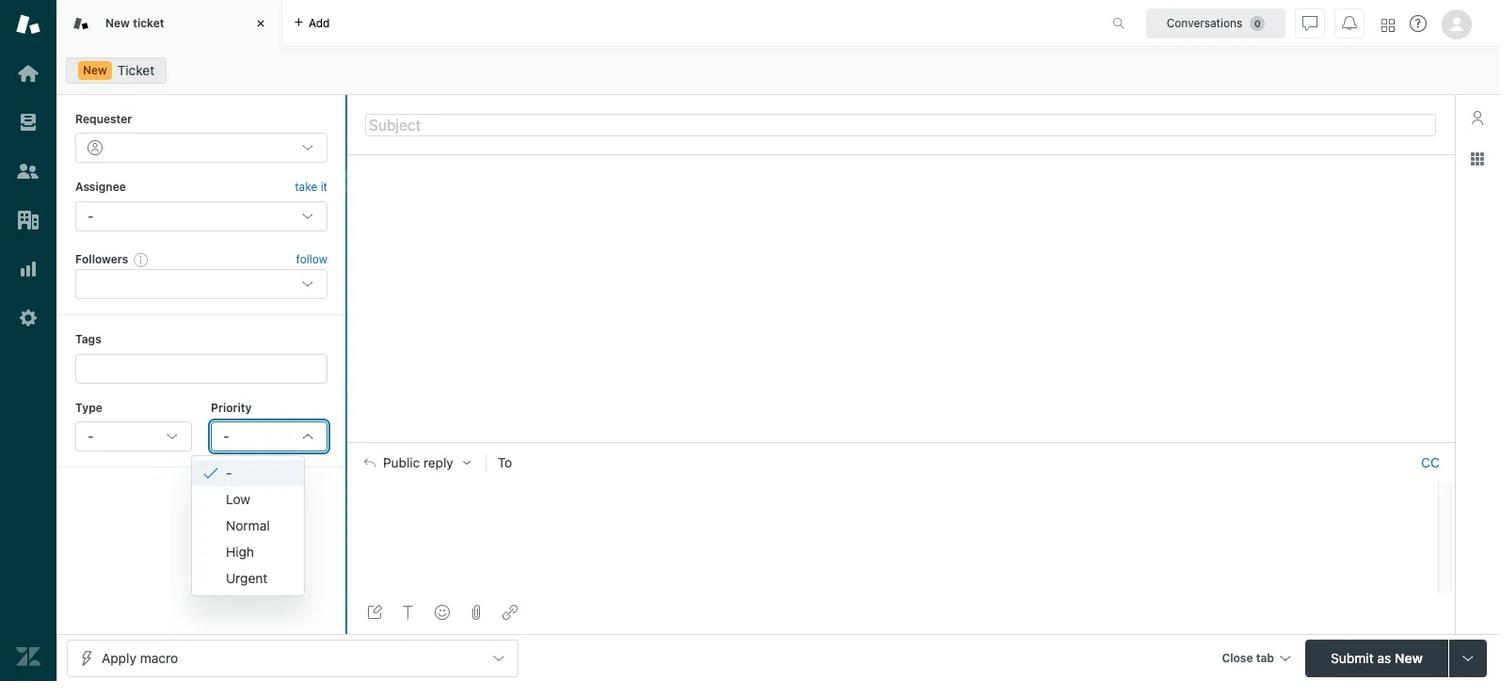 Task type: locate. For each thing, give the bounding box(es) containing it.
apply macro
[[102, 650, 178, 666]]

add link (cmd k) image
[[503, 605, 518, 620]]

tags
[[75, 332, 101, 347]]

follow
[[296, 252, 328, 266]]

- button up - option
[[211, 422, 328, 452]]

- button down type
[[75, 422, 192, 452]]

0 vertical spatial new
[[105, 16, 130, 30]]

customers image
[[16, 159, 40, 184]]

- down type
[[88, 428, 94, 444]]

new ticket
[[105, 16, 164, 30]]

conversations button
[[1146, 8, 1286, 38]]

Subject field
[[365, 113, 1436, 136]]

take
[[295, 180, 317, 194]]

tab
[[1256, 651, 1274, 665]]

add
[[309, 16, 330, 30]]

secondary element
[[56, 52, 1500, 89]]

new inside secondary element
[[83, 63, 107, 77]]

- up low
[[226, 465, 232, 481]]

- inside option
[[226, 465, 232, 481]]

- button
[[75, 422, 192, 452], [211, 422, 328, 452]]

normal
[[226, 517, 270, 533]]

urgent option
[[192, 565, 304, 592]]

1 vertical spatial new
[[83, 63, 107, 77]]

- down "priority"
[[223, 428, 229, 444]]

followers element
[[75, 269, 328, 299]]

urgent
[[226, 570, 268, 586]]

insert emojis image
[[435, 605, 450, 620]]

high option
[[192, 539, 304, 565]]

-
[[88, 208, 94, 224], [88, 428, 94, 444], [223, 428, 229, 444], [226, 465, 232, 481]]

cc
[[1421, 455, 1440, 471]]

info on adding followers image
[[134, 252, 149, 267]]

new ticket tab
[[56, 0, 282, 47]]

get started image
[[16, 61, 40, 86]]

admin image
[[16, 306, 40, 330]]

1 horizontal spatial - button
[[211, 422, 328, 452]]

Public reply composer text field
[[356, 483, 1433, 523]]

draft mode image
[[367, 605, 382, 620]]

- inside assignee element
[[88, 208, 94, 224]]

new inside 'tab'
[[105, 16, 130, 30]]

as
[[1377, 650, 1391, 666]]

2 vertical spatial new
[[1395, 650, 1423, 666]]

- button for priority
[[211, 422, 328, 452]]

get help image
[[1410, 15, 1427, 32]]

it
[[321, 180, 328, 194]]

public reply button
[[347, 444, 485, 483]]

reporting image
[[16, 257, 40, 281]]

assignee element
[[75, 201, 328, 231]]

to
[[498, 455, 512, 471]]

macro
[[140, 650, 178, 666]]

new for new ticket
[[105, 16, 130, 30]]

0 horizontal spatial - button
[[75, 422, 192, 452]]

new
[[105, 16, 130, 30], [83, 63, 107, 77], [1395, 650, 1423, 666]]

tabs tab list
[[56, 0, 1093, 47]]

low option
[[192, 486, 304, 513]]

followers
[[75, 252, 128, 266]]

public reply
[[383, 456, 453, 471]]

- down assignee
[[88, 208, 94, 224]]

minimize composer image
[[893, 435, 908, 450]]

requester
[[75, 112, 132, 126]]

organizations image
[[16, 208, 40, 232]]

2 - button from the left
[[211, 422, 328, 452]]

customer context image
[[1470, 110, 1485, 125]]

1 - button from the left
[[75, 422, 192, 452]]



Task type: vqa. For each thing, say whether or not it's contained in the screenshot.
Requester
yes



Task type: describe. For each thing, give the bounding box(es) containing it.
submit
[[1331, 650, 1374, 666]]

cc button
[[1421, 455, 1440, 472]]

low
[[226, 491, 250, 507]]

assignee
[[75, 180, 126, 194]]

ticket
[[133, 16, 164, 30]]

ticket
[[117, 62, 155, 78]]

reply
[[424, 456, 453, 471]]

tags element
[[75, 353, 328, 384]]

submit as new
[[1331, 650, 1423, 666]]

zendesk products image
[[1382, 18, 1395, 32]]

add attachment image
[[469, 605, 484, 620]]

take it button
[[295, 178, 328, 197]]

priority list box
[[191, 455, 305, 596]]

button displays agent's chat status as invisible. image
[[1303, 16, 1318, 31]]

format text image
[[401, 605, 416, 620]]

close image
[[251, 14, 270, 33]]

conversations
[[1167, 16, 1243, 30]]

follow button
[[296, 251, 328, 268]]

apps image
[[1470, 152, 1485, 167]]

main element
[[0, 0, 56, 681]]

requester element
[[75, 133, 328, 163]]

normal option
[[192, 513, 304, 539]]

displays possible ticket submission types image
[[1461, 651, 1476, 666]]

priority
[[211, 401, 252, 415]]

close tab
[[1222, 651, 1274, 665]]

- option
[[192, 460, 304, 486]]

apply
[[102, 650, 136, 666]]

zendesk support image
[[16, 12, 40, 37]]

views image
[[16, 110, 40, 135]]

close tab button
[[1214, 640, 1298, 680]]

type
[[75, 401, 102, 415]]

take it
[[295, 180, 328, 194]]

new for new
[[83, 63, 107, 77]]

add button
[[282, 0, 341, 46]]

high
[[226, 544, 254, 560]]

notifications image
[[1342, 16, 1357, 31]]

- button for type
[[75, 422, 192, 452]]

close
[[1222, 651, 1253, 665]]

public
[[383, 456, 420, 471]]

zendesk image
[[16, 645, 40, 669]]



